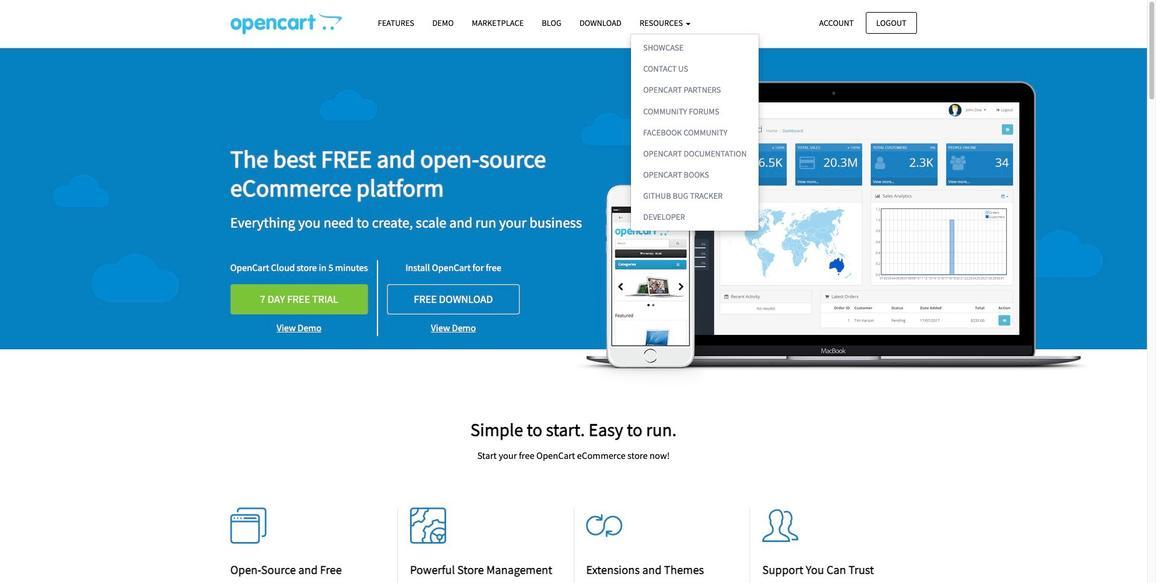 Task type: describe. For each thing, give the bounding box(es) containing it.
opencart - open source shopping cart solution image
[[230, 13, 342, 34]]



Task type: vqa. For each thing, say whether or not it's contained in the screenshot.
Fixing within the Bug Fixing 2.3.0.2 - it's modification for opencart store version 2.3.0.0-2.3.0.2 allow fix some popular bugs: - search in image manager (admin panel) - remove languages (admin panel) - alert additional mail
no



